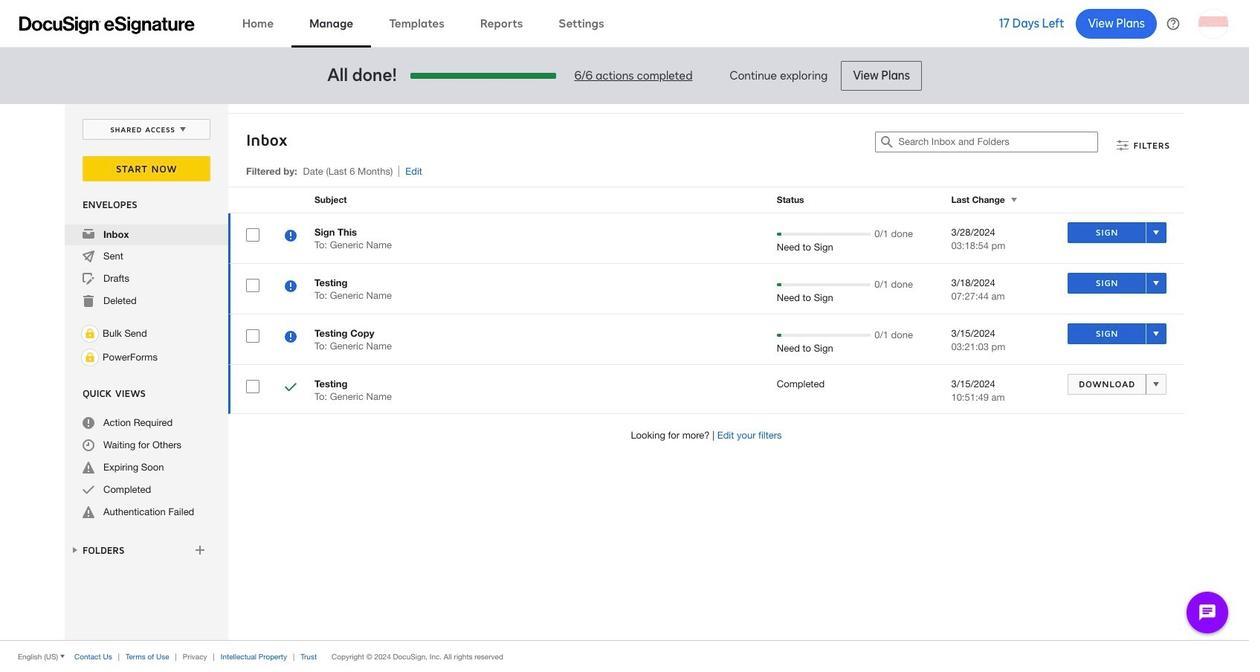 Task type: describe. For each thing, give the bounding box(es) containing it.
draft image
[[83, 273, 94, 285]]

more info region
[[0, 641, 1250, 673]]

inbox image
[[83, 228, 94, 240]]

Search Inbox and Folders text field
[[899, 132, 1098, 152]]

2 lock image from the top
[[81, 349, 99, 367]]

alert image
[[83, 462, 94, 474]]

3 need to sign image from the top
[[285, 331, 297, 345]]

1 lock image from the top
[[81, 325, 99, 343]]

action required image
[[83, 417, 94, 429]]

your uploaded profile image image
[[1199, 9, 1229, 38]]

docusign esignature image
[[19, 16, 195, 34]]

secondary navigation region
[[65, 104, 1189, 641]]

2 need to sign image from the top
[[285, 280, 297, 295]]

1 need to sign image from the top
[[285, 230, 297, 244]]



Task type: vqa. For each thing, say whether or not it's contained in the screenshot.
bottom Need to Sign image
yes



Task type: locate. For each thing, give the bounding box(es) containing it.
trash image
[[83, 295, 94, 307]]

0 vertical spatial lock image
[[81, 325, 99, 343]]

completed image
[[83, 484, 94, 496]]

clock image
[[83, 440, 94, 452]]

1 vertical spatial lock image
[[81, 349, 99, 367]]

0 vertical spatial need to sign image
[[285, 230, 297, 244]]

need to sign image
[[285, 230, 297, 244], [285, 280, 297, 295], [285, 331, 297, 345]]

completed image
[[285, 382, 297, 396]]

1 vertical spatial need to sign image
[[285, 280, 297, 295]]

alert image
[[83, 507, 94, 519]]

view folders image
[[69, 544, 81, 556]]

lock image
[[81, 325, 99, 343], [81, 349, 99, 367]]

sent image
[[83, 251, 94, 263]]

2 vertical spatial need to sign image
[[285, 331, 297, 345]]



